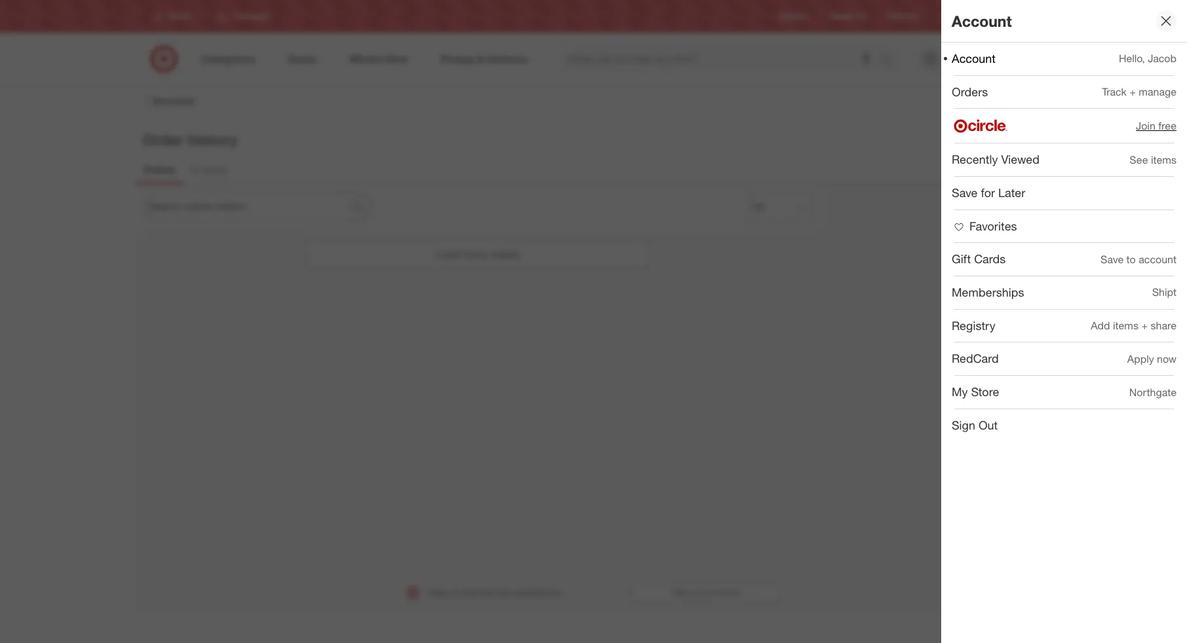 Task type: locate. For each thing, give the bounding box(es) containing it.
redcard up my store
[[952, 352, 999, 366]]

None text field
[[143, 193, 372, 222]]

orders
[[952, 84, 988, 99]]

registry link
[[779, 11, 808, 22]]

join
[[1136, 119, 1156, 132]]

0 horizontal spatial jacob
[[959, 53, 984, 64]]

save for save for later
[[952, 185, 978, 200]]

1 vertical spatial account
[[952, 51, 996, 66]]

account hello, jacob element
[[952, 51, 996, 66]]

in-
[[191, 163, 204, 176]]

weekly
[[829, 11, 854, 21]]

1 vertical spatial +
[[1142, 319, 1148, 332]]

to
[[1127, 253, 1136, 266]]

1 vertical spatial help
[[428, 587, 447, 598]]

0 vertical spatial items
[[1151, 153, 1177, 166]]

hi,
[[945, 53, 956, 64]]

registry
[[779, 11, 808, 21], [952, 318, 996, 333]]

memberships
[[952, 285, 1024, 300]]

items right see
[[1151, 153, 1177, 166]]

order
[[143, 130, 184, 149]]

0 vertical spatial +
[[1130, 85, 1136, 98]]

share
[[1151, 319, 1177, 332]]

save left to
[[1101, 253, 1124, 266]]

help inside help button
[[1022, 137, 1039, 147]]

0 vertical spatial save
[[952, 185, 978, 200]]

survey
[[718, 588, 741, 598]]

items
[[1151, 153, 1177, 166], [1113, 319, 1139, 332]]

jacob
[[1148, 52, 1177, 65], [959, 53, 984, 64]]

0 horizontal spatial items
[[1113, 319, 1139, 332]]

take a quick survey
[[672, 588, 741, 598]]

in-store
[[191, 163, 227, 176]]

weekly ad
[[829, 11, 866, 21]]

see
[[1130, 153, 1148, 166]]

0 vertical spatial help
[[1022, 137, 1039, 147]]

experience.
[[514, 587, 562, 598]]

1 vertical spatial save
[[1101, 253, 1124, 266]]

1 horizontal spatial registry
[[952, 318, 996, 333]]

+
[[1130, 85, 1136, 98], [1142, 319, 1148, 332]]

a
[[690, 588, 694, 598]]

jacob right the hello,
[[1148, 52, 1177, 65]]

for
[[981, 185, 995, 200]]

apply
[[1127, 353, 1154, 366]]

account dialog
[[941, 0, 1187, 644]]

save left the for
[[952, 185, 978, 200]]

recently
[[952, 152, 998, 167]]

1 vertical spatial registry
[[952, 318, 996, 333]]

0 horizontal spatial +
[[1130, 85, 1136, 98]]

registry left weekly
[[779, 11, 808, 21]]

1 vertical spatial redcard
[[952, 352, 999, 366]]

take
[[672, 588, 688, 598]]

1 horizontal spatial items
[[1151, 153, 1177, 166]]

jacob inside account dialog
[[1148, 52, 1177, 65]]

search button
[[875, 45, 907, 76]]

help us improve this experience.
[[428, 587, 562, 598]]

target circle link
[[940, 11, 984, 22]]

jacob right hi,
[[959, 53, 984, 64]]

in-store link
[[183, 157, 235, 184]]

hi, jacob
[[945, 53, 984, 64]]

save
[[952, 185, 978, 200], [1101, 253, 1124, 266]]

+ right track
[[1130, 85, 1136, 98]]

weekly ad link
[[829, 11, 866, 22]]

1 horizontal spatial redcard
[[952, 352, 999, 366]]

account
[[952, 12, 1012, 30], [952, 51, 996, 66], [152, 94, 194, 108]]

redcard right "ad"
[[887, 11, 919, 21]]

0 vertical spatial account
[[952, 12, 1012, 30]]

1 horizontal spatial +
[[1142, 319, 1148, 332]]

shipt
[[1152, 286, 1177, 299]]

load more orders
[[436, 248, 520, 261]]

help left us
[[428, 587, 447, 598]]

help button
[[1016, 132, 1045, 153]]

my
[[952, 385, 968, 399]]

items right add on the right
[[1113, 319, 1139, 332]]

+ left share
[[1142, 319, 1148, 332]]

2 vertical spatial account
[[152, 94, 194, 108]]

save for later link
[[941, 177, 1187, 210]]

1 horizontal spatial jacob
[[1148, 52, 1177, 65]]

0 horizontal spatial help
[[428, 587, 447, 598]]

1 horizontal spatial save
[[1101, 253, 1124, 266]]

help
[[1022, 137, 1039, 147], [428, 587, 447, 598]]

help for help
[[1022, 137, 1039, 147]]

stores
[[1022, 11, 1045, 21]]

registry down memberships
[[952, 318, 996, 333]]

1 vertical spatial items
[[1113, 319, 1139, 332]]

help up viewed in the right top of the page
[[1022, 137, 1039, 147]]

recently viewed
[[952, 152, 1040, 167]]

0 vertical spatial registry
[[779, 11, 808, 21]]

redcard
[[887, 11, 919, 21], [952, 352, 999, 366]]

0 horizontal spatial save
[[952, 185, 978, 200]]

0 horizontal spatial registry
[[779, 11, 808, 21]]

northgate
[[1129, 386, 1177, 399]]

store
[[971, 385, 999, 399]]

1 horizontal spatial help
[[1022, 137, 1039, 147]]

later
[[998, 185, 1025, 200]]

view favorites element
[[952, 219, 1017, 233]]

viewed
[[1001, 152, 1040, 167]]

account for account hello, jacob element
[[952, 51, 996, 66]]

find stores
[[1005, 11, 1045, 21]]

0 horizontal spatial redcard
[[887, 11, 919, 21]]

jacob for hi, jacob
[[959, 53, 984, 64]]

free
[[1158, 119, 1177, 132]]

favorites
[[970, 219, 1017, 233]]



Task type: describe. For each thing, give the bounding box(es) containing it.
us
[[450, 587, 459, 598]]

online link
[[135, 157, 183, 184]]

jacob for hello, jacob
[[1148, 52, 1177, 65]]

take a quick survey button
[[631, 583, 781, 603]]

join free link
[[941, 109, 1187, 143]]

account
[[1139, 253, 1177, 266]]

search
[[875, 53, 907, 67]]

now
[[1157, 353, 1177, 366]]

items for registry
[[1113, 319, 1139, 332]]

save for save to account
[[1101, 253, 1124, 266]]

sign out
[[952, 418, 998, 433]]

more
[[462, 248, 487, 261]]

quick
[[696, 588, 715, 598]]

gift
[[952, 252, 971, 266]]

track
[[1102, 85, 1127, 98]]

apply now
[[1127, 353, 1177, 366]]

hello, jacob
[[1119, 52, 1177, 65]]

gift cards
[[952, 252, 1006, 266]]

manage
[[1139, 85, 1177, 98]]

help for help us improve this experience.
[[428, 587, 447, 598]]

out
[[979, 418, 998, 433]]

history
[[188, 130, 237, 149]]

order history
[[143, 130, 237, 149]]

online
[[143, 163, 175, 176]]

orders
[[489, 248, 520, 261]]

hello,
[[1119, 52, 1145, 65]]

ad
[[857, 11, 866, 21]]

see items
[[1130, 153, 1177, 166]]

account link
[[140, 93, 195, 109]]

cards
[[974, 252, 1006, 266]]

my store
[[952, 385, 999, 399]]

save for later
[[952, 185, 1025, 200]]

find stores link
[[1005, 11, 1045, 22]]

sign out link
[[941, 410, 1187, 442]]

favorites link
[[941, 210, 1187, 243]]

items for recently viewed
[[1151, 153, 1177, 166]]

improve
[[462, 587, 495, 598]]

target
[[940, 11, 961, 21]]

sign
[[952, 418, 975, 433]]

this
[[497, 587, 512, 598]]

add
[[1091, 319, 1110, 332]]

store
[[204, 163, 227, 176]]

target circle
[[940, 11, 984, 21]]

redcard inside account dialog
[[952, 352, 999, 366]]

redcard link
[[887, 11, 919, 22]]

save to account
[[1101, 253, 1177, 266]]

join free
[[1136, 119, 1177, 132]]

circle
[[963, 11, 984, 21]]

add items + share
[[1091, 319, 1177, 332]]

load more orders button
[[306, 240, 649, 269]]

load
[[436, 248, 460, 261]]

find
[[1005, 11, 1020, 21]]

account for 'account' link
[[152, 94, 194, 108]]

registry inside account dialog
[[952, 318, 996, 333]]

track + manage
[[1102, 85, 1177, 98]]

What can we help you find? suggestions appear below search field
[[560, 45, 884, 73]]

0 vertical spatial redcard
[[887, 11, 919, 21]]



Task type: vqa. For each thing, say whether or not it's contained in the screenshot.
Save for Later Save
yes



